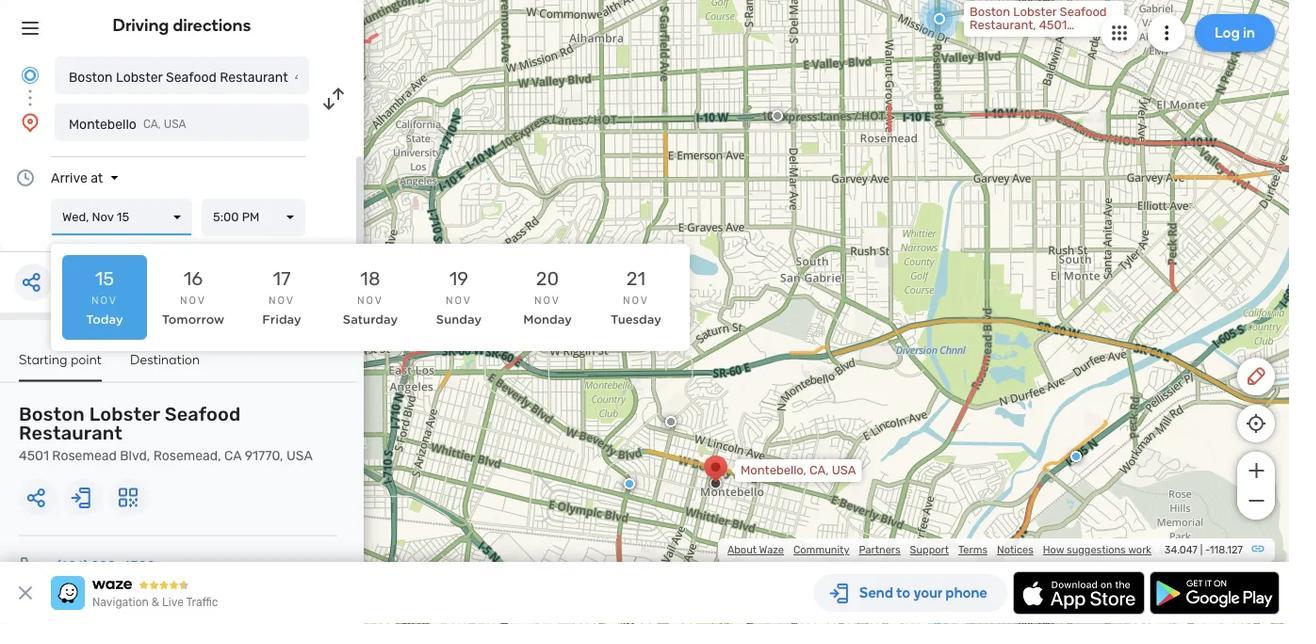 Task type: vqa. For each thing, say whether or not it's contained in the screenshot.


Task type: describe. For each thing, give the bounding box(es) containing it.
wed,
[[62, 210, 89, 225]]

4388
[[122, 559, 155, 574]]

destination
[[130, 351, 200, 367]]

partners link
[[859, 544, 900, 557]]

work
[[1128, 544, 1151, 557]]

21 nov tuesday
[[611, 268, 661, 327]]

live
[[162, 596, 184, 610]]

suggestions
[[1067, 544, 1126, 557]]

today
[[86, 312, 123, 327]]

wed, nov 15 list box
[[51, 199, 192, 237]]

terms
[[958, 544, 988, 557]]

15 nov today
[[86, 268, 123, 327]]

20 option
[[505, 255, 590, 340]]

15 option
[[62, 255, 147, 340]]

pm
[[242, 210, 260, 225]]

notices link
[[997, 544, 1033, 557]]

usa for montebello,
[[832, 464, 856, 478]]

34.047
[[1165, 544, 1198, 557]]

-
[[1205, 544, 1210, 557]]

tuesday
[[611, 312, 661, 327]]

20
[[536, 268, 559, 290]]

16 nov tomorrow
[[162, 268, 224, 327]]

4501
[[19, 449, 49, 464]]

19 option
[[416, 255, 501, 340]]

starting point button
[[19, 351, 102, 382]]

18 nov saturday
[[343, 268, 398, 327]]

boston for boston lobster seafood restaurant 4501 rosemead blvd, rosemead, ca 91770, usa
[[19, 404, 85, 426]]

driving
[[113, 15, 169, 35]]

boston for boston lobster seafood restaurant
[[69, 69, 113, 85]]

destination button
[[130, 351, 200, 380]]

18
[[360, 268, 380, 290]]

lobster for boston lobster seafood restaurant 4501 rosemead blvd, rosemead, ca 91770, usa
[[89, 404, 160, 426]]

partners
[[859, 544, 900, 557]]

nov for 15
[[91, 294, 118, 307]]

point
[[71, 351, 102, 367]]

ca, for montebello,
[[809, 464, 829, 478]]

nov for wed,
[[92, 210, 114, 225]]

0 horizontal spatial police image
[[624, 479, 635, 490]]

link image
[[1250, 542, 1265, 557]]

saturday
[[343, 312, 398, 327]]

boston lobster seafood restaurant
[[69, 69, 288, 85]]

arrive
[[51, 170, 87, 186]]

&
[[152, 596, 159, 610]]

starting point
[[19, 351, 102, 367]]

community link
[[793, 544, 849, 557]]

17 option
[[239, 255, 324, 340]]

rosemead
[[52, 449, 117, 464]]

nov for 17
[[269, 294, 295, 307]]

waze
[[759, 544, 784, 557]]

about
[[727, 544, 757, 557]]

15 inside "15 nov today"
[[95, 268, 114, 290]]

restaurant for boston lobster seafood restaurant
[[220, 69, 288, 85]]

(626) 288-4388 link
[[57, 559, 155, 574]]

nov for 20
[[534, 294, 561, 307]]

0 horizontal spatial accident image
[[665, 416, 677, 428]]

about waze link
[[727, 544, 784, 557]]

navigation
[[92, 596, 149, 610]]

19 nov sunday
[[436, 268, 482, 327]]

navigation & live traffic
[[92, 596, 218, 610]]

sunday
[[436, 312, 482, 327]]

91770,
[[245, 449, 283, 464]]

clock image
[[14, 167, 37, 189]]

montebello
[[69, 116, 137, 132]]

blvd,
[[120, 449, 150, 464]]

16
[[183, 268, 203, 290]]

driving directions
[[113, 15, 251, 35]]

5:00 pm list box
[[202, 199, 305, 237]]

support
[[910, 544, 949, 557]]

zoom out image
[[1244, 490, 1268, 513]]



Task type: locate. For each thing, give the bounding box(es) containing it.
1 horizontal spatial usa
[[286, 449, 313, 464]]

friday
[[262, 312, 301, 327]]

current location image
[[19, 64, 41, 87]]

15
[[117, 210, 129, 225], [95, 268, 114, 290]]

ca, inside montebello ca, usa
[[143, 118, 161, 131]]

nov for 16
[[180, 294, 206, 307]]

monday
[[523, 312, 572, 327]]

1 vertical spatial boston
[[19, 404, 85, 426]]

montebello, ca, usa
[[741, 464, 856, 478]]

1 vertical spatial police image
[[624, 479, 635, 490]]

0 vertical spatial police image
[[1070, 451, 1082, 463]]

1 horizontal spatial restaurant
[[220, 69, 288, 85]]

lobster up montebello ca, usa
[[116, 69, 163, 85]]

restaurant inside 'boston lobster seafood restaurant 4501 rosemead blvd, rosemead, ca 91770, usa'
[[19, 423, 122, 445]]

boston up 4501
[[19, 404, 85, 426]]

nov inside list box
[[92, 210, 114, 225]]

directions
[[173, 15, 251, 35]]

1 horizontal spatial ca,
[[809, 464, 829, 478]]

nov up tomorrow
[[180, 294, 206, 307]]

at
[[91, 170, 103, 186]]

|
[[1200, 544, 1203, 557]]

about waze community partners support terms notices how suggestions work
[[727, 544, 1151, 557]]

0 vertical spatial 15
[[117, 210, 129, 225]]

nov up tuesday
[[623, 294, 649, 307]]

15 inside list box
[[117, 210, 129, 225]]

nov inside 19 nov sunday
[[446, 294, 472, 307]]

police image
[[1070, 451, 1082, 463], [624, 479, 635, 490]]

zoom in image
[[1244, 460, 1268, 482]]

15 right wed,
[[117, 210, 129, 225]]

0 horizontal spatial restaurant
[[19, 423, 122, 445]]

starting
[[19, 351, 67, 367]]

0 vertical spatial accident image
[[772, 110, 783, 122]]

5:00
[[213, 210, 239, 225]]

community
[[793, 544, 849, 557]]

restaurant down directions
[[220, 69, 288, 85]]

restaurant for boston lobster seafood restaurant 4501 rosemead blvd, rosemead, ca 91770, usa
[[19, 423, 122, 445]]

1 vertical spatial restaurant
[[19, 423, 122, 445]]

0 horizontal spatial ca,
[[143, 118, 161, 131]]

21 option
[[594, 255, 678, 340]]

boston inside boston lobster seafood restaurant button
[[69, 69, 113, 85]]

118.127
[[1210, 544, 1243, 557]]

0 vertical spatial boston
[[69, 69, 113, 85]]

rosemead,
[[153, 449, 221, 464]]

lobster for boston lobster seafood restaurant
[[116, 69, 163, 85]]

nov inside the 17 nov friday
[[269, 294, 295, 307]]

nov inside 16 nov tomorrow
[[180, 294, 206, 307]]

nov for 19
[[446, 294, 472, 307]]

wed, nov 15
[[62, 210, 129, 225]]

5:00 pm
[[213, 210, 260, 225]]

0 vertical spatial ca,
[[143, 118, 161, 131]]

restaurant
[[220, 69, 288, 85], [19, 423, 122, 445]]

usa inside 'boston lobster seafood restaurant 4501 rosemead blvd, rosemead, ca 91770, usa'
[[286, 449, 313, 464]]

terms link
[[958, 544, 988, 557]]

ca, right montebello
[[143, 118, 161, 131]]

0 vertical spatial restaurant
[[220, 69, 288, 85]]

nov up friday
[[269, 294, 295, 307]]

restaurant inside boston lobster seafood restaurant button
[[220, 69, 288, 85]]

1 vertical spatial seafood
[[165, 404, 241, 426]]

(626)
[[57, 559, 88, 574]]

1 horizontal spatial 15
[[117, 210, 129, 225]]

17 nov friday
[[262, 268, 301, 327]]

nov up saturday
[[357, 294, 384, 307]]

nov inside 18 nov saturday
[[357, 294, 384, 307]]

1 horizontal spatial accident image
[[772, 110, 783, 122]]

lobster inside 'boston lobster seafood restaurant 4501 rosemead blvd, rosemead, ca 91770, usa'
[[89, 404, 160, 426]]

usa for montebello
[[164, 118, 186, 131]]

nov inside "15 nov today"
[[91, 294, 118, 307]]

boston up montebello
[[69, 69, 113, 85]]

notices
[[997, 544, 1033, 557]]

usa
[[164, 118, 186, 131], [286, 449, 313, 464], [832, 464, 856, 478]]

accident image
[[772, 110, 783, 122], [665, 416, 677, 428]]

nov for 18
[[357, 294, 384, 307]]

0 vertical spatial lobster
[[116, 69, 163, 85]]

montebello ca, usa
[[69, 116, 186, 132]]

location image
[[19, 111, 41, 134]]

how suggestions work link
[[1043, 544, 1151, 557]]

0 horizontal spatial 15
[[95, 268, 114, 290]]

21
[[626, 268, 646, 290]]

ca,
[[143, 118, 161, 131], [809, 464, 829, 478]]

(626) 288-4388
[[57, 559, 155, 574]]

boston lobster seafood restaurant 4501 rosemead blvd, rosemead, ca 91770, usa
[[19, 404, 313, 464]]

34.047 | -118.127
[[1165, 544, 1243, 557]]

nov inside 20 nov monday
[[534, 294, 561, 307]]

1 vertical spatial ca,
[[809, 464, 829, 478]]

usa down the boston lobster seafood restaurant
[[164, 118, 186, 131]]

0 horizontal spatial usa
[[164, 118, 186, 131]]

seafood inside 'boston lobster seafood restaurant 4501 rosemead blvd, rosemead, ca 91770, usa'
[[165, 404, 241, 426]]

2 horizontal spatial usa
[[832, 464, 856, 478]]

nov up today
[[91, 294, 118, 307]]

usa right montebello,
[[832, 464, 856, 478]]

usa inside montebello ca, usa
[[164, 118, 186, 131]]

ca, right montebello,
[[809, 464, 829, 478]]

seafood up rosemead,
[[165, 404, 241, 426]]

tomorrow
[[162, 312, 224, 327]]

boston
[[69, 69, 113, 85], [19, 404, 85, 426]]

nov for 21
[[623, 294, 649, 307]]

x image
[[14, 582, 37, 605]]

ca, for montebello
[[143, 118, 161, 131]]

1 vertical spatial 15
[[95, 268, 114, 290]]

boston lobster seafood restaurant button
[[55, 57, 309, 94]]

nov inside 21 nov tuesday
[[623, 294, 649, 307]]

1 horizontal spatial police image
[[1070, 451, 1082, 463]]

18 option
[[328, 255, 413, 340]]

16 option
[[151, 255, 236, 340]]

usa right 91770,
[[286, 449, 313, 464]]

nov up monday on the left of the page
[[534, 294, 561, 307]]

288-
[[91, 559, 122, 574]]

1 vertical spatial lobster
[[89, 404, 160, 426]]

nov right wed,
[[92, 210, 114, 225]]

20 nov monday
[[523, 268, 572, 327]]

lobster up blvd,
[[89, 404, 160, 426]]

1 vertical spatial accident image
[[665, 416, 677, 428]]

boston inside 'boston lobster seafood restaurant 4501 rosemead blvd, rosemead, ca 91770, usa'
[[19, 404, 85, 426]]

seafood down driving directions
[[166, 69, 217, 85]]

call image
[[19, 555, 41, 578]]

lobster
[[116, 69, 163, 85], [89, 404, 160, 426]]

nov up sunday
[[446, 294, 472, 307]]

17
[[273, 268, 291, 290]]

traffic
[[186, 596, 218, 610]]

lobster inside button
[[116, 69, 163, 85]]

montebello,
[[741, 464, 806, 478]]

0 vertical spatial seafood
[[166, 69, 217, 85]]

support link
[[910, 544, 949, 557]]

arrive at
[[51, 170, 103, 186]]

how
[[1043, 544, 1064, 557]]

seafood for boston lobster seafood restaurant 4501 rosemead blvd, rosemead, ca 91770, usa
[[165, 404, 241, 426]]

15 up today
[[95, 268, 114, 290]]

seafood inside boston lobster seafood restaurant button
[[166, 69, 217, 85]]

restaurant up rosemead
[[19, 423, 122, 445]]

seafood for boston lobster seafood restaurant
[[166, 69, 217, 85]]

ca
[[224, 449, 242, 464]]

seafood
[[166, 69, 217, 85], [165, 404, 241, 426]]

pencil image
[[1245, 366, 1267, 388]]

nov
[[92, 210, 114, 225], [91, 294, 118, 307], [180, 294, 206, 307], [269, 294, 295, 307], [357, 294, 384, 307], [446, 294, 472, 307], [534, 294, 561, 307], [623, 294, 649, 307]]

19
[[449, 268, 469, 290]]



